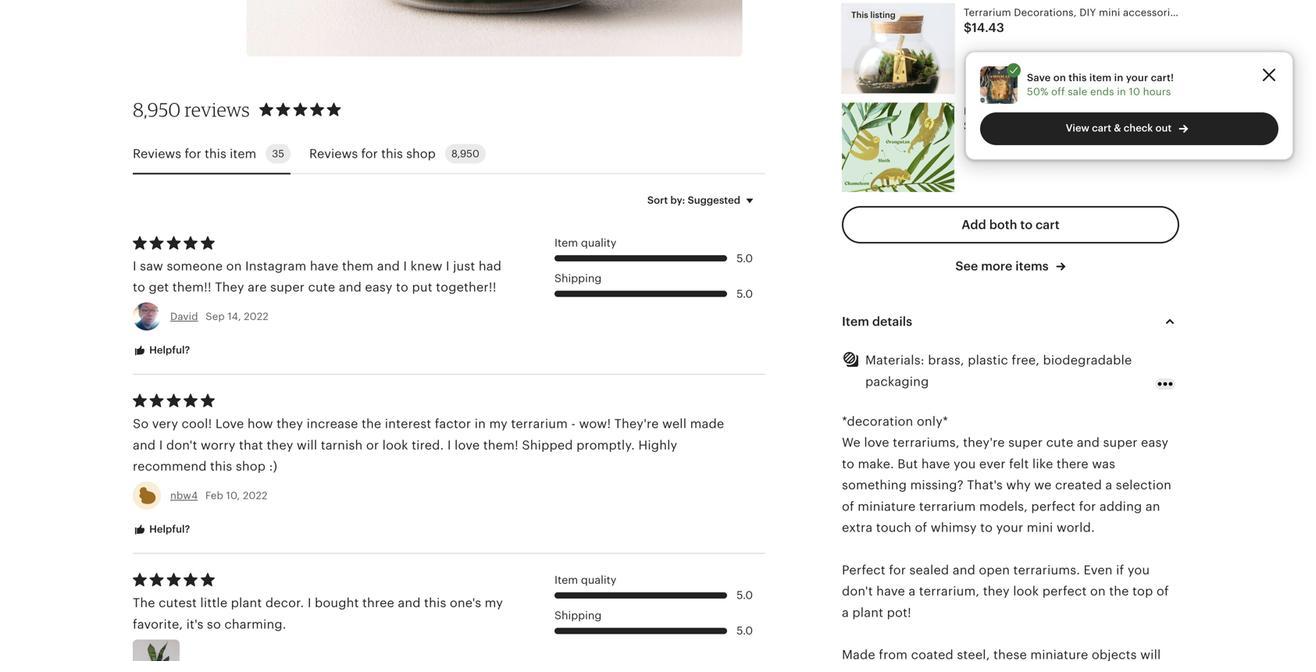 Task type: describe. For each thing, give the bounding box(es) containing it.
them!
[[484, 439, 519, 453]]

on inside save on this item in your cart! 50% off sale ends in 10 hours
[[1054, 72, 1067, 84]]

cool!
[[182, 417, 212, 431]]

8,950 for 8,950
[[452, 148, 480, 160]]

shipped
[[522, 439, 573, 453]]

trio,
[[1282, 105, 1302, 117]]

helpful? for so very cool! love how they increase the interest factor in my terrarium - wow!  they're well made and i don't worry that they will tarnish or look tired. i love them! shipped promptly. highly recommend this shop :)
[[147, 524, 190, 536]]

4 5.0 from the top
[[737, 625, 753, 638]]

off
[[1052, 86, 1066, 98]]

3 5.0 from the top
[[737, 590, 753, 602]]

they inside perfect for sealed and open terrariums. even if you don't have a terrarium, they look perfect on the top of a plant pot!
[[984, 585, 1010, 599]]

have inside perfect for sealed and open terrariums. even if you don't have a terrarium, they look perfect on the top of a plant pot!
[[877, 585, 906, 599]]

cute inside i saw someone on instagram have them and i knew i just had to get them!! they are super cute and easy to put together!!
[[308, 281, 336, 295]]

the inside perfect for sealed and open terrariums. even if you don't have a terrarium, they look perfect on the top of a plant pot!
[[1110, 585, 1130, 599]]

had
[[479, 259, 502, 273]]

of up extra
[[842, 500, 855, 514]]

sort by: suggested
[[648, 194, 741, 206]]

favorite,
[[133, 618, 183, 632]]

view
[[1066, 122, 1090, 134]]

to inside button
[[1021, 218, 1033, 232]]

details
[[873, 315, 913, 329]]

we
[[1035, 479, 1052, 493]]

nbw4 link
[[170, 490, 198, 502]]

them
[[342, 259, 374, 273]]

adding
[[1100, 500, 1143, 514]]

make.
[[858, 458, 895, 472]]

terrarium inside so very cool! love how they increase the interest factor in my terrarium - wow!  they're well made and i don't worry that they will tarnish or look tired. i love them! shipped promptly. highly recommend this shop :)
[[511, 417, 568, 431]]

terrarium
[[964, 7, 1012, 18]]

2 horizontal spatial super
[[1104, 436, 1138, 450]]

materials:
[[866, 354, 925, 368]]

my for in
[[490, 417, 508, 431]]

14,
[[228, 311, 241, 323]]

item inside dropdown button
[[842, 315, 870, 329]]

i left the saw
[[133, 259, 137, 273]]

i saw someone on instagram have them and i knew i just had to get them!! they are super cute and easy to put together!!
[[133, 259, 502, 295]]

2022 for how
[[243, 490, 268, 502]]

cart inside button
[[1036, 218, 1060, 232]]

easy inside *decoration only* we love terrariums, they're super cute and super easy to make. but have you ever felt like there was something missing? that's why we created a selection of miniature terrarium models, perfect for adding an extra touch of whimsy to your mini world.
[[1142, 436, 1169, 450]]

view cart & check out link
[[981, 113, 1279, 145]]

item details
[[842, 315, 913, 329]]

sealed
[[910, 564, 950, 578]]

shop inside so very cool! love how they increase the interest factor in my terrarium - wow!  they're well made and i don't worry that they will tarnish or look tired. i love them! shipped promptly. highly recommend this shop :)
[[236, 460, 266, 474]]

$ inside terrarium decorations, diy mini accessories for your terrariums $ 14.43
[[964, 21, 972, 35]]

3,
[[1107, 105, 1116, 117]]

promptly.
[[577, 439, 635, 453]]

pot!
[[887, 606, 912, 620]]

to left get
[[133, 281, 145, 295]]

set
[[1076, 105, 1091, 117]]

have inside i saw someone on instagram have them and i knew i just had to get them!! they are super cute and easy to put together!!
[[310, 259, 339, 273]]

highly
[[639, 439, 678, 453]]

three
[[363, 597, 395, 611]]

i inside the cutest little plant decor. i bought three and this one's my favorite, it's so charming.
[[308, 597, 312, 611]]

your inside *decoration only* we love terrariums, they're super cute and super easy to make. but have you ever felt like there was something missing? that's why we created a selection of miniature terrarium models, perfect for adding an extra touch of whimsy to your mini world.
[[997, 521, 1024, 535]]

selection
[[1117, 479, 1172, 493]]

created
[[1056, 479, 1103, 493]]

this inside so very cool! love how they increase the interest factor in my terrarium - wow!  they're well made and i don't worry that they will tarnish or look tired. i love them! shipped promptly. highly recommend this shop :)
[[210, 460, 232, 474]]

tab list containing reviews for this item
[[133, 135, 766, 175]]

knew
[[411, 259, 443, 273]]

even
[[1084, 564, 1113, 578]]

charming.
[[225, 618, 287, 632]]

this
[[852, 10, 869, 20]]

0 vertical spatial they
[[277, 417, 303, 431]]

0 horizontal spatial a
[[842, 606, 849, 620]]

shipping for i saw someone on instagram have them and i knew i just had to get them!! they are super cute and easy to put together!!
[[555, 272, 602, 285]]

i right tired. at the left bottom of page
[[448, 439, 451, 453]]

to left put
[[396, 281, 409, 295]]

out
[[1156, 122, 1172, 134]]

this for save on this item in your cart! 50% off sale ends in 10 hours
[[1069, 72, 1088, 84]]

nbw4
[[170, 490, 198, 502]]

david sep 14, 2022
[[170, 311, 269, 323]]

cute inside *decoration only* we love terrariums, they're super cute and super easy to make. but have you ever felt like there was something missing? that's why we created a selection of miniature terrarium models, perfect for adding an extra touch of whimsy to your mini world.
[[1047, 436, 1074, 450]]

and inside perfect for sealed and open terrariums. even if you don't have a terrarium, they look perfect on the top of a plant pot!
[[953, 564, 976, 578]]

on inside perfect for sealed and open terrariums. even if you don't have a terrarium, they look perfect on the top of a plant pot!
[[1091, 585, 1106, 599]]

item for on
[[1090, 72, 1112, 84]]

see
[[956, 259, 979, 273]]

item details button
[[828, 303, 1194, 341]]

listing
[[871, 10, 896, 20]]

terrarium decorations, diy mini accessories for your terrariums image
[[842, 4, 955, 93]]

1 horizontal spatial super
[[1009, 436, 1043, 450]]

wow!
[[579, 417, 611, 431]]

plant animals original set of 3, chameleon, sloth and orangutan trio, cu $ 25.58
[[964, 105, 1313, 133]]

bought
[[315, 597, 359, 611]]

save on this item in your cart! 50% off sale ends in 10 hours
[[1028, 72, 1175, 98]]

love inside so very cool! love how they increase the interest factor in my terrarium - wow!  they're well made and i don't worry that they will tarnish or look tired. i love them! shipped promptly. highly recommend this shop :)
[[455, 439, 480, 453]]

like
[[1033, 458, 1054, 472]]

why
[[1007, 479, 1031, 493]]

tired.
[[412, 439, 444, 453]]

cutest
[[159, 597, 197, 611]]

models,
[[980, 500, 1028, 514]]

25.58
[[972, 119, 1006, 133]]

there
[[1057, 458, 1089, 472]]

only*
[[917, 415, 949, 429]]

sale
[[1069, 86, 1088, 98]]

and inside *decoration only* we love terrariums, they're super cute and super easy to make. but have you ever felt like there was something missing? that's why we created a selection of miniature terrarium models, perfect for adding an extra touch of whimsy to your mini world.
[[1077, 436, 1100, 450]]

your inside terrarium decorations, diy mini accessories for your terrariums $ 14.43
[[1202, 7, 1224, 18]]

both
[[990, 218, 1018, 232]]

packaging
[[866, 375, 930, 389]]

world.
[[1057, 521, 1096, 535]]

and inside so very cool! love how they increase the interest factor in my terrarium - wow!  they're well made and i don't worry that they will tarnish or look tired. i love them! shipped promptly. highly recommend this shop :)
[[133, 439, 156, 453]]

that
[[239, 439, 263, 453]]

cu
[[1305, 105, 1313, 117]]

perfect inside *decoration only* we love terrariums, they're super cute and super easy to make. but have you ever felt like there was something missing? that's why we created a selection of miniature terrarium models, perfect for adding an extra touch of whimsy to your mini world.
[[1032, 500, 1076, 514]]

well
[[663, 417, 687, 431]]

to down we
[[842, 458, 855, 472]]

free,
[[1012, 354, 1040, 368]]

them!!
[[172, 281, 212, 295]]

david
[[170, 311, 198, 323]]

perfect
[[842, 564, 886, 578]]

0 vertical spatial in
[[1115, 72, 1124, 84]]

brass,
[[929, 354, 965, 368]]

i left knew
[[404, 259, 407, 273]]

8,950 for 8,950 reviews
[[133, 98, 181, 121]]

for for reviews for this item
[[185, 147, 201, 161]]

helpful? for i saw someone on instagram have them and i knew i just had to get them!! they are super cute and easy to put together!!
[[147, 345, 190, 356]]

your inside save on this item in your cart! 50% off sale ends in 10 hours
[[1127, 72, 1149, 84]]

for for perfect for sealed and open terrariums. even if you don't have a terrarium, they look perfect on the top of a plant pot!
[[889, 564, 907, 578]]

cart!
[[1152, 72, 1175, 84]]

look inside so very cool! love how they increase the interest factor in my terrarium - wow!  they're well made and i don't worry that they will tarnish or look tired. i love them! shipped promptly. highly recommend this shop :)
[[383, 439, 409, 453]]

sort
[[648, 194, 668, 206]]

for inside terrarium decorations, diy mini accessories for your terrariums $ 14.43
[[1185, 7, 1199, 18]]

you inside perfect for sealed and open terrariums. even if you don't have a terrarium, they look perfect on the top of a plant pot!
[[1128, 564, 1151, 578]]

how
[[248, 417, 273, 431]]

perfect inside perfect for sealed and open terrariums. even if you don't have a terrarium, they look perfect on the top of a plant pot!
[[1043, 585, 1087, 599]]

on inside i saw someone on instagram have them and i knew i just had to get them!! they are super cute and easy to put together!!
[[226, 259, 242, 273]]

1 vertical spatial a
[[909, 585, 916, 599]]

the inside so very cool! love how they increase the interest factor in my terrarium - wow!  they're well made and i don't worry that they will tarnish or look tired. i love them! shipped promptly. highly recommend this shop :)
[[362, 417, 382, 431]]

so very cool! love how they increase the interest factor in my terrarium - wow!  they're well made and i don't worry that they will tarnish or look tired. i love them! shipped promptly. highly recommend this shop :)
[[133, 417, 725, 474]]

1 horizontal spatial cart
[[1093, 122, 1112, 134]]

reviews
[[185, 98, 250, 121]]

2022 for instagram
[[244, 311, 269, 323]]

14.43
[[972, 21, 1005, 35]]

if
[[1117, 564, 1125, 578]]

add both to cart button
[[842, 206, 1180, 244]]

little
[[200, 597, 228, 611]]

view details of this review photo by bo image
[[133, 640, 180, 662]]

mini inside *decoration only* we love terrariums, they're super cute and super easy to make. but have you ever felt like there was something missing? that's why we created a selection of miniature terrarium models, perfect for adding an extra touch of whimsy to your mini world.
[[1027, 521, 1054, 535]]

this for reviews for this shop
[[381, 147, 403, 161]]

don't inside perfect for sealed and open terrariums. even if you don't have a terrarium, they look perfect on the top of a plant pot!
[[842, 585, 874, 599]]

miniature
[[858, 500, 916, 514]]

quality for i saw someone on instagram have them and i knew i just had to get them!! they are super cute and easy to put together!!
[[581, 237, 617, 249]]

put
[[412, 281, 433, 295]]

helpful? button for i saw someone on instagram have them and i knew i just had to get them!! they are super cute and easy to put together!!
[[121, 337, 202, 366]]

helpful? button for so very cool! love how they increase the interest factor in my terrarium - wow!  they're well made and i don't worry that they will tarnish or look tired. i love them! shipped promptly. highly recommend this shop :)
[[121, 516, 202, 545]]

35
[[272, 148, 284, 160]]

someone
[[167, 259, 223, 273]]

decorations,
[[1015, 7, 1077, 18]]



Task type: vqa. For each thing, say whether or not it's contained in the screenshot.
sealed
yes



Task type: locate. For each thing, give the bounding box(es) containing it.
don't inside so very cool! love how they increase the interest factor in my terrarium - wow!  they're well made and i don't worry that they will tarnish or look tired. i love them! shipped promptly. highly recommend this shop :)
[[166, 439, 197, 453]]

the up or
[[362, 417, 382, 431]]

0 vertical spatial quality
[[581, 237, 617, 249]]

in
[[1115, 72, 1124, 84], [1118, 86, 1127, 98], [475, 417, 486, 431]]

to down models,
[[981, 521, 993, 535]]

0 vertical spatial easy
[[365, 281, 393, 295]]

0 vertical spatial terrarium
[[511, 417, 568, 431]]

the cutest little plant decor. i bought three and this one's my favorite, it's so charming.
[[133, 597, 503, 632]]

reviews for reviews for this item
[[133, 147, 181, 161]]

view cart & check out
[[1066, 122, 1172, 134]]

0 horizontal spatial your
[[997, 521, 1024, 535]]

1 vertical spatial my
[[485, 597, 503, 611]]

2 vertical spatial item
[[555, 574, 578, 587]]

saw
[[140, 259, 163, 273]]

just
[[453, 259, 476, 273]]

1 $ from the top
[[964, 21, 972, 35]]

10,
[[226, 490, 240, 502]]

perfect down terrariums.
[[1043, 585, 1087, 599]]

1 horizontal spatial easy
[[1142, 436, 1169, 450]]

love down factor
[[455, 439, 480, 453]]

in right factor
[[475, 417, 486, 431]]

2 helpful? button from the top
[[121, 516, 202, 545]]

1 horizontal spatial look
[[1014, 585, 1040, 599]]

plant inside perfect for sealed and open terrariums. even if you don't have a terrarium, they look perfect on the top of a plant pot!
[[853, 606, 884, 620]]

the
[[133, 597, 155, 611]]

shipping for the cutest little plant decor. i bought three and this one's my favorite, it's so charming.
[[555, 610, 602, 622]]

terrariums,
[[893, 436, 960, 450]]

cart
[[1093, 122, 1112, 134], [1036, 218, 1060, 232]]

whimsy
[[931, 521, 977, 535]]

for
[[1185, 7, 1199, 18], [185, 147, 201, 161], [361, 147, 378, 161], [1080, 500, 1097, 514], [889, 564, 907, 578]]

on down even
[[1091, 585, 1106, 599]]

1 horizontal spatial love
[[865, 436, 890, 450]]

made
[[691, 417, 725, 431]]

1 vertical spatial on
[[226, 259, 242, 273]]

feb
[[205, 490, 223, 502]]

my up them!
[[490, 417, 508, 431]]

easy inside i saw someone on instagram have them and i knew i just had to get them!! they are super cute and easy to put together!!
[[365, 281, 393, 295]]

0 horizontal spatial reviews
[[133, 147, 181, 161]]

0 vertical spatial the
[[362, 417, 382, 431]]

0 vertical spatial 8,950
[[133, 98, 181, 121]]

0 vertical spatial item quality
[[555, 237, 617, 249]]

0 horizontal spatial on
[[226, 259, 242, 273]]

was
[[1093, 458, 1116, 472]]

2 vertical spatial in
[[475, 417, 486, 431]]

something
[[842, 479, 907, 493]]

don't down perfect
[[842, 585, 874, 599]]

item quality for the cutest little plant decor. i bought three and this one's my favorite, it's so charming.
[[555, 574, 617, 587]]

helpful? down nbw4 at the bottom
[[147, 524, 190, 536]]

item for the cutest little plant decor. i bought three and this one's my favorite, it's so charming.
[[555, 574, 578, 587]]

1 helpful? button from the top
[[121, 337, 202, 366]]

0 horizontal spatial have
[[310, 259, 339, 273]]

0 horizontal spatial don't
[[166, 439, 197, 453]]

2 vertical spatial your
[[997, 521, 1024, 535]]

0 vertical spatial shipping
[[555, 272, 602, 285]]

reviews for reviews for this shop
[[309, 147, 358, 161]]

item left 35
[[230, 147, 257, 161]]

0 vertical spatial have
[[310, 259, 339, 273]]

this inside the cutest little plant decor. i bought three and this one's my favorite, it's so charming.
[[424, 597, 447, 611]]

this listing
[[852, 10, 896, 20]]

cart left &
[[1093, 122, 1112, 134]]

hours
[[1144, 86, 1172, 98]]

0 vertical spatial on
[[1054, 72, 1067, 84]]

1 vertical spatial cart
[[1036, 218, 1060, 232]]

materials: brass, plastic free, biodegradable packaging
[[866, 354, 1133, 389]]

for inside *decoration only* we love terrariums, they're super cute and super easy to make. but have you ever felt like there was something missing? that's why we created a selection of miniature terrarium models, perfect for adding an extra touch of whimsy to your mini world.
[[1080, 500, 1097, 514]]

this inside save on this item in your cart! 50% off sale ends in 10 hours
[[1069, 72, 1088, 84]]

2 horizontal spatial your
[[1202, 7, 1224, 18]]

1 horizontal spatial item
[[1090, 72, 1112, 84]]

reviews right 35
[[309, 147, 358, 161]]

suggested
[[688, 194, 741, 206]]

so
[[207, 618, 221, 632]]

of inside plant animals original set of 3, chameleon, sloth and orangutan trio, cu $ 25.58
[[1094, 105, 1104, 117]]

2 $ from the top
[[964, 119, 972, 133]]

$
[[964, 21, 972, 35], [964, 119, 972, 133]]

0 horizontal spatial look
[[383, 439, 409, 453]]

super inside i saw someone on instagram have them and i knew i just had to get them!! they are super cute and easy to put together!!
[[270, 281, 305, 295]]

0 vertical spatial you
[[954, 458, 976, 472]]

1 vertical spatial the
[[1110, 585, 1130, 599]]

reviews down 8,950 reviews
[[133, 147, 181, 161]]

interest
[[385, 417, 432, 431]]

and down them
[[339, 281, 362, 295]]

0 vertical spatial look
[[383, 439, 409, 453]]

cute up the there
[[1047, 436, 1074, 450]]

0 vertical spatial perfect
[[1032, 500, 1076, 514]]

0 horizontal spatial super
[[270, 281, 305, 295]]

1 shipping from the top
[[555, 272, 602, 285]]

for inside perfect for sealed and open terrariums. even if you don't have a terrarium, they look perfect on the top of a plant pot!
[[889, 564, 907, 578]]

plant inside the cutest little plant decor. i bought three and this one's my favorite, it's so charming.
[[231, 597, 262, 611]]

2 quality from the top
[[581, 574, 617, 587]]

2 reviews from the left
[[309, 147, 358, 161]]

save
[[1028, 72, 1051, 84]]

easy down them
[[365, 281, 393, 295]]

mini right 'diy'
[[1100, 7, 1121, 18]]

original
[[1034, 105, 1073, 117]]

super up 'felt'
[[1009, 436, 1043, 450]]

0 vertical spatial don't
[[166, 439, 197, 453]]

a down perfect
[[842, 606, 849, 620]]

terrarium inside *decoration only* we love terrariums, they're super cute and super easy to make. but have you ever felt like there was something missing? that's why we created a selection of miniature terrarium models, perfect for adding an extra touch of whimsy to your mini world.
[[920, 500, 976, 514]]

1 helpful? from the top
[[147, 345, 190, 356]]

don't
[[166, 439, 197, 453], [842, 585, 874, 599]]

of right touch
[[915, 521, 928, 535]]

1 vertical spatial don't
[[842, 585, 874, 599]]

my for one's
[[485, 597, 503, 611]]

0 horizontal spatial cart
[[1036, 218, 1060, 232]]

0 vertical spatial shop
[[406, 147, 436, 161]]

1 vertical spatial quality
[[581, 574, 617, 587]]

1 vertical spatial item
[[842, 315, 870, 329]]

and inside plant animals original set of 3, chameleon, sloth and orangutan trio, cu $ 25.58
[[1207, 105, 1225, 117]]

perfect
[[1032, 500, 1076, 514], [1043, 585, 1087, 599]]

plant up "charming."
[[231, 597, 262, 611]]

on up they
[[226, 259, 242, 273]]

0 vertical spatial helpful?
[[147, 345, 190, 356]]

helpful? button down nbw4 at the bottom
[[121, 516, 202, 545]]

1 vertical spatial look
[[1014, 585, 1040, 599]]

0 vertical spatial helpful? button
[[121, 337, 202, 366]]

1 5.0 from the top
[[737, 252, 753, 265]]

0 horizontal spatial shop
[[236, 460, 266, 474]]

sloth
[[1180, 105, 1204, 117]]

they up :)
[[267, 439, 293, 453]]

1 vertical spatial item
[[230, 147, 257, 161]]

and up terrarium,
[[953, 564, 976, 578]]

0 vertical spatial cart
[[1093, 122, 1112, 134]]

2 vertical spatial a
[[842, 606, 849, 620]]

my right "one's"
[[485, 597, 503, 611]]

my
[[490, 417, 508, 431], [485, 597, 503, 611]]

1 vertical spatial in
[[1118, 86, 1127, 98]]

1 horizontal spatial on
[[1054, 72, 1067, 84]]

add both to cart
[[962, 218, 1060, 232]]

:)
[[269, 460, 278, 474]]

2022 right 10,
[[243, 490, 268, 502]]

sort by: suggested button
[[636, 184, 771, 217]]

1 horizontal spatial a
[[909, 585, 916, 599]]

tab list
[[133, 135, 766, 175]]

1 vertical spatial 8,950
[[452, 148, 480, 160]]

in inside so very cool! love how they increase the interest factor in my terrarium - wow!  they're well made and i don't worry that they will tarnish or look tired. i love them! shipped promptly. highly recommend this shop :)
[[475, 417, 486, 431]]

of inside perfect for sealed and open terrariums. even if you don't have a terrarium, they look perfect on the top of a plant pot!
[[1157, 585, 1170, 599]]

i
[[133, 259, 137, 273], [404, 259, 407, 273], [446, 259, 450, 273], [159, 439, 163, 453], [448, 439, 451, 453], [308, 597, 312, 611]]

0 horizontal spatial the
[[362, 417, 382, 431]]

cute right are
[[308, 281, 336, 295]]

1 horizontal spatial cute
[[1047, 436, 1074, 450]]

item inside save on this item in your cart! 50% off sale ends in 10 hours
[[1090, 72, 1112, 84]]

item quality for i saw someone on instagram have them and i knew i just had to get them!! they are super cute and easy to put together!!
[[555, 237, 617, 249]]

diy
[[1080, 7, 1097, 18]]

biodegradable
[[1044, 354, 1133, 368]]

0 vertical spatial a
[[1106, 479, 1113, 493]]

and right sloth
[[1207, 105, 1225, 117]]

terrariums.
[[1014, 564, 1081, 578]]

for for reviews for this shop
[[361, 147, 378, 161]]

2 vertical spatial they
[[984, 585, 1010, 599]]

0 vertical spatial 2022
[[244, 311, 269, 323]]

easy up selection
[[1142, 436, 1169, 450]]

0 horizontal spatial 8,950
[[133, 98, 181, 121]]

shipping
[[555, 272, 602, 285], [555, 610, 602, 622]]

0 horizontal spatial easy
[[365, 281, 393, 295]]

0 horizontal spatial terrarium
[[511, 417, 568, 431]]

i right decor.
[[308, 597, 312, 611]]

the down if
[[1110, 585, 1130, 599]]

terrarium up shipped
[[511, 417, 568, 431]]

terrarium decorations, diy mini accessories for your terrariums $ 14.43
[[964, 7, 1278, 35]]

1 vertical spatial helpful? button
[[121, 516, 202, 545]]

1 horizontal spatial 8,950
[[452, 148, 480, 160]]

are
[[248, 281, 267, 295]]

1 vertical spatial they
[[267, 439, 293, 453]]

helpful? down david link
[[147, 345, 190, 356]]

terrarium up whimsy
[[920, 500, 976, 514]]

super down instagram
[[270, 281, 305, 295]]

0 vertical spatial my
[[490, 417, 508, 431]]

love inside *decoration only* we love terrariums, they're super cute and super easy to make. but have you ever felt like there was something missing? that's why we created a selection of miniature terrarium models, perfect for adding an extra touch of whimsy to your mini world.
[[865, 436, 890, 450]]

look right or
[[383, 439, 409, 453]]

2 horizontal spatial on
[[1091, 585, 1106, 599]]

*decoration
[[842, 415, 914, 429]]

item
[[1090, 72, 1112, 84], [230, 147, 257, 161]]

so
[[133, 417, 149, 431]]

2 horizontal spatial a
[[1106, 479, 1113, 493]]

2 item quality from the top
[[555, 574, 617, 587]]

item for for
[[230, 147, 257, 161]]

1 quality from the top
[[581, 237, 617, 249]]

check
[[1124, 122, 1154, 134]]

they're
[[615, 417, 659, 431]]

in left 10
[[1118, 86, 1127, 98]]

item inside tab list
[[230, 147, 257, 161]]

david link
[[170, 311, 198, 323]]

2 5.0 from the top
[[737, 288, 753, 300]]

1 vertical spatial terrarium
[[920, 500, 976, 514]]

item up the ends
[[1090, 72, 1112, 84]]

quality for the cutest little plant decor. i bought three and this one's my favorite, it's so charming.
[[581, 574, 617, 587]]

1 horizontal spatial shop
[[406, 147, 436, 161]]

you inside *decoration only* we love terrariums, they're super cute and super easy to make. but have you ever felt like there was something missing? that's why we created a selection of miniature terrarium models, perfect for adding an extra touch of whimsy to your mini world.
[[954, 458, 976, 472]]

your up 10
[[1127, 72, 1149, 84]]

0 horizontal spatial mini
[[1027, 521, 1054, 535]]

love
[[865, 436, 890, 450], [455, 439, 480, 453]]

this for reviews for this item
[[205, 147, 226, 161]]

0 vertical spatial $
[[964, 21, 972, 35]]

perfect down we at the right bottom of the page
[[1032, 500, 1076, 514]]

2022 right the 14,
[[244, 311, 269, 323]]

your down models,
[[997, 521, 1024, 535]]

a up pot!
[[909, 585, 916, 599]]

1 vertical spatial you
[[1128, 564, 1151, 578]]

plant left pot!
[[853, 606, 884, 620]]

0 horizontal spatial you
[[954, 458, 976, 472]]

plant animals original set of 3, chameleon, sloth and orangutan trio, cute plant gift image
[[842, 103, 955, 192]]

and right three
[[398, 597, 421, 611]]

of right top
[[1157, 585, 1170, 599]]

1 vertical spatial mini
[[1027, 521, 1054, 535]]

1 horizontal spatial you
[[1128, 564, 1151, 578]]

have up pot!
[[877, 585, 906, 599]]

on up the off
[[1054, 72, 1067, 84]]

and down the so
[[133, 439, 156, 453]]

they up the "will"
[[277, 417, 303, 431]]

1 vertical spatial 2022
[[243, 490, 268, 502]]

add
[[962, 218, 987, 232]]

you left ever
[[954, 458, 976, 472]]

helpful? button down david link
[[121, 337, 202, 366]]

a inside *decoration only* we love terrariums, they're super cute and super easy to make. but have you ever felt like there was something missing? that's why we created a selection of miniature terrarium models, perfect for adding an extra touch of whimsy to your mini world.
[[1106, 479, 1113, 493]]

my inside the cutest little plant decor. i bought three and this one's my favorite, it's so charming.
[[485, 597, 503, 611]]

increase
[[307, 417, 358, 431]]

1 horizontal spatial terrarium
[[920, 500, 976, 514]]

cart up items
[[1036, 218, 1060, 232]]

2022
[[244, 311, 269, 323], [243, 490, 268, 502]]

1 vertical spatial helpful?
[[147, 524, 190, 536]]

1 horizontal spatial plant
[[853, 606, 884, 620]]

they down open
[[984, 585, 1010, 599]]

a down was
[[1106, 479, 1113, 493]]

have left them
[[310, 259, 339, 273]]

item for i saw someone on instagram have them and i knew i just had to get them!! they are super cute and easy to put together!!
[[555, 237, 578, 249]]

see more items link
[[956, 258, 1066, 275]]

they
[[215, 281, 244, 295]]

and inside the cutest little plant decor. i bought three and this one's my favorite, it's so charming.
[[398, 597, 421, 611]]

i left just
[[446, 259, 450, 273]]

1 horizontal spatial the
[[1110, 585, 1130, 599]]

1 horizontal spatial have
[[877, 585, 906, 599]]

don't up recommend
[[166, 439, 197, 453]]

mini inside terrarium decorations, diy mini accessories for your terrariums $ 14.43
[[1100, 7, 1121, 18]]

a
[[1106, 479, 1113, 493], [909, 585, 916, 599], [842, 606, 849, 620]]

1 vertical spatial item quality
[[555, 574, 617, 587]]

2 horizontal spatial have
[[922, 458, 951, 472]]

shop
[[406, 147, 436, 161], [236, 460, 266, 474]]

1 horizontal spatial don't
[[842, 585, 874, 599]]

have inside *decoration only* we love terrariums, they're super cute and super easy to make. but have you ever felt like there was something missing? that's why we created a selection of miniature terrarium models, perfect for adding an extra touch of whimsy to your mini world.
[[922, 458, 951, 472]]

super up was
[[1104, 436, 1138, 450]]

you right if
[[1128, 564, 1151, 578]]

1 vertical spatial easy
[[1142, 436, 1169, 450]]

perfect for sealed and open terrariums. even if you don't have a terrarium, they look perfect on the top of a plant pot!
[[842, 564, 1170, 620]]

2 vertical spatial have
[[877, 585, 906, 599]]

0 vertical spatial item
[[555, 237, 578, 249]]

0 vertical spatial cute
[[308, 281, 336, 295]]

i down very on the bottom left of page
[[159, 439, 163, 453]]

plant
[[964, 105, 989, 117]]

easy
[[365, 281, 393, 295], [1142, 436, 1169, 450]]

tarnish
[[321, 439, 363, 453]]

your left terrariums
[[1202, 7, 1224, 18]]

1 vertical spatial shipping
[[555, 610, 602, 622]]

2 vertical spatial on
[[1091, 585, 1106, 599]]

super
[[270, 281, 305, 295], [1009, 436, 1043, 450], [1104, 436, 1138, 450]]

1 item quality from the top
[[555, 237, 617, 249]]

one's
[[450, 597, 482, 611]]

have up missing?
[[922, 458, 951, 472]]

my inside so very cool! love how they increase the interest factor in my terrarium - wow!  they're well made and i don't worry that they will tarnish or look tired. i love them! shipped promptly. highly recommend this shop :)
[[490, 417, 508, 431]]

$ down plant
[[964, 119, 972, 133]]

look inside perfect for sealed and open terrariums. even if you don't have a terrarium, they look perfect on the top of a plant pot!
[[1014, 585, 1040, 599]]

love up make.
[[865, 436, 890, 450]]

more
[[982, 259, 1013, 273]]

1 vertical spatial perfect
[[1043, 585, 1087, 599]]

in up 3,
[[1115, 72, 1124, 84]]

of left 3,
[[1094, 105, 1104, 117]]

1 vertical spatial your
[[1127, 72, 1149, 84]]

to right both
[[1021, 218, 1033, 232]]

5.0
[[737, 252, 753, 265], [737, 288, 753, 300], [737, 590, 753, 602], [737, 625, 753, 638]]

look down terrariums.
[[1014, 585, 1040, 599]]

0 vertical spatial item
[[1090, 72, 1112, 84]]

they
[[277, 417, 303, 431], [267, 439, 293, 453], [984, 585, 1010, 599]]

touch
[[877, 521, 912, 535]]

instagram
[[245, 259, 307, 273]]

1 vertical spatial cute
[[1047, 436, 1074, 450]]

0 vertical spatial your
[[1202, 7, 1224, 18]]

$ down terrarium
[[964, 21, 972, 35]]

that's
[[968, 479, 1003, 493]]

-
[[572, 417, 576, 431]]

terrariums
[[1226, 7, 1278, 18]]

1 reviews from the left
[[133, 147, 181, 161]]

items
[[1016, 259, 1049, 273]]

1 horizontal spatial reviews
[[309, 147, 358, 161]]

mini
[[1100, 7, 1121, 18], [1027, 521, 1054, 535]]

and right them
[[377, 259, 400, 273]]

1 horizontal spatial your
[[1127, 72, 1149, 84]]

2 helpful? from the top
[[147, 524, 190, 536]]

1 horizontal spatial mini
[[1100, 7, 1121, 18]]

mini left world.
[[1027, 521, 1054, 535]]

$ inside plant animals original set of 3, chameleon, sloth and orangutan trio, cu $ 25.58
[[964, 119, 972, 133]]

1 vertical spatial $
[[964, 119, 972, 133]]

and up was
[[1077, 436, 1100, 450]]

1 vertical spatial have
[[922, 458, 951, 472]]

sep
[[206, 311, 225, 323]]

they're
[[964, 436, 1006, 450]]

ends
[[1091, 86, 1115, 98]]

2 shipping from the top
[[555, 610, 602, 622]]

shop inside tab list
[[406, 147, 436, 161]]

item quality
[[555, 237, 617, 249], [555, 574, 617, 587]]



